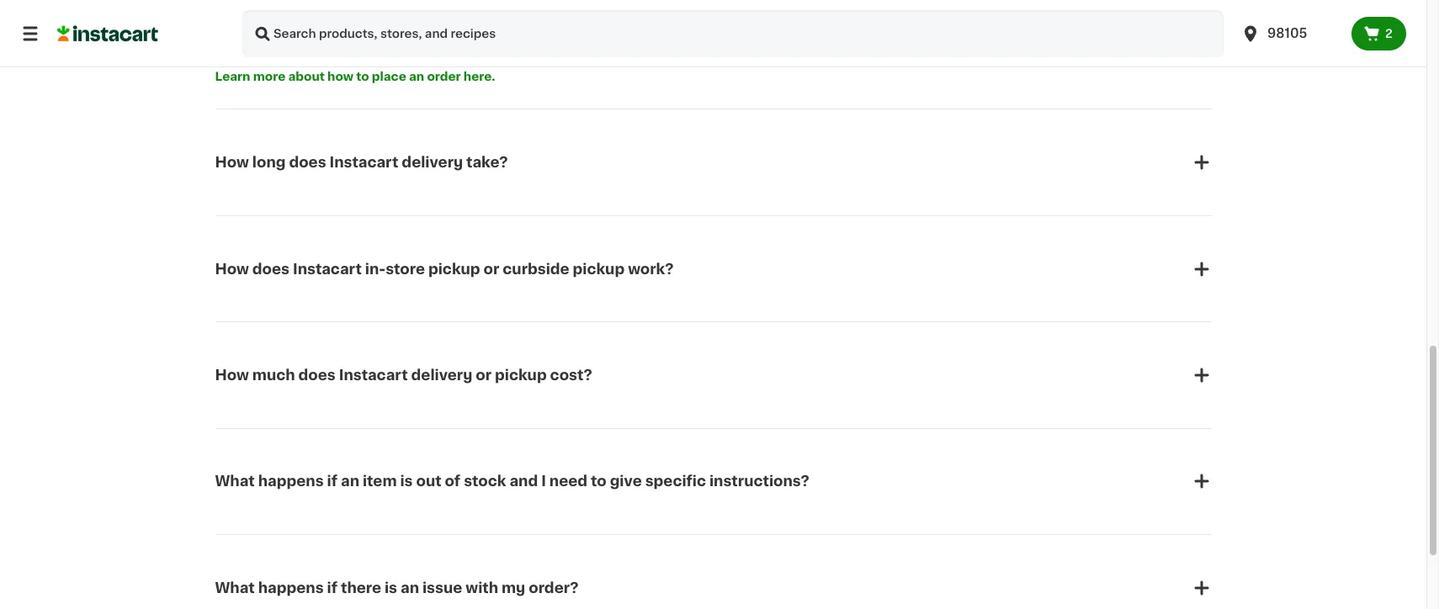 Task type: describe. For each thing, give the bounding box(es) containing it.
order
[[427, 71, 461, 83]]

1 vertical spatial an
[[341, 475, 359, 488]]

how for how long does instacart delivery take?
[[215, 156, 249, 169]]

instacart for long
[[329, 156, 398, 169]]

order?
[[529, 581, 579, 595]]

long
[[252, 156, 286, 169]]

what happens if an item is out of stock and i need to give specific instructions?
[[215, 475, 809, 488]]

of
[[445, 475, 460, 488]]

instructions?
[[709, 475, 809, 488]]

does for much
[[298, 369, 336, 382]]

98105 button
[[1240, 10, 1341, 57]]

what happens if there is an issue with my order?
[[215, 581, 579, 595]]

give
[[610, 475, 642, 488]]

cost?
[[550, 369, 592, 382]]

98105
[[1267, 27, 1307, 40]]

2 button
[[1352, 17, 1406, 50]]

and
[[510, 475, 538, 488]]

stock
[[464, 475, 506, 488]]

store
[[386, 262, 425, 276]]

2
[[1385, 28, 1393, 40]]

happens for there
[[258, 581, 324, 595]]

how much does instacart delivery or pickup cost? button
[[215, 345, 1211, 406]]

0 horizontal spatial to
[[356, 71, 369, 83]]

with
[[466, 581, 498, 595]]

about
[[288, 71, 325, 83]]

Search field
[[242, 10, 1224, 57]]

0 horizontal spatial pickup
[[428, 262, 480, 276]]

what happens if an item is out of stock and i need to give specific instructions? button
[[215, 451, 1211, 512]]

1 vertical spatial does
[[252, 262, 289, 276]]

specific
[[645, 475, 706, 488]]

learn more about how to place an order here. link
[[215, 71, 495, 83]]

in-
[[365, 262, 386, 276]]

what happens if there is an issue with my order? button
[[215, 558, 1211, 609]]

issue
[[422, 581, 462, 595]]

my
[[502, 581, 525, 595]]

item
[[363, 475, 397, 488]]

how much does instacart delivery or pickup cost?
[[215, 369, 592, 382]]

pickup inside "dropdown button"
[[495, 369, 547, 382]]

work?
[[628, 262, 674, 276]]

0 vertical spatial an
[[409, 71, 424, 83]]

delivery for or
[[411, 369, 472, 382]]

what for what happens if an item is out of stock and i need to give specific instructions?
[[215, 475, 255, 488]]



Task type: locate. For each thing, give the bounding box(es) containing it.
or
[[484, 262, 499, 276], [476, 369, 492, 382]]

instacart
[[329, 156, 398, 169], [293, 262, 362, 276], [339, 369, 408, 382]]

what for what happens if there is an issue with my order?
[[215, 581, 255, 595]]

what
[[215, 475, 255, 488], [215, 581, 255, 595]]

if
[[327, 475, 337, 488], [327, 581, 337, 595]]

here.
[[464, 71, 495, 83]]

an left order
[[409, 71, 424, 83]]

is inside what happens if there is an issue with my order? dropdown button
[[385, 581, 397, 595]]

how does instacart in-store pickup or curbside pickup work? button
[[215, 239, 1211, 299]]

0 vertical spatial delivery
[[402, 156, 463, 169]]

2 vertical spatial does
[[298, 369, 336, 382]]

1 vertical spatial how
[[215, 262, 249, 276]]

or inside dropdown button
[[484, 262, 499, 276]]

take?
[[466, 156, 508, 169]]

there
[[341, 581, 381, 595]]

1 vertical spatial or
[[476, 369, 492, 382]]

0 vertical spatial if
[[327, 475, 337, 488]]

delivery
[[402, 156, 463, 169], [411, 369, 472, 382]]

2 what from the top
[[215, 581, 255, 595]]

curbside
[[503, 262, 569, 276]]

learn more about how to place an order here.
[[215, 71, 495, 83]]

happens
[[258, 475, 324, 488], [258, 581, 324, 595]]

0 vertical spatial happens
[[258, 475, 324, 488]]

2 how from the top
[[215, 262, 249, 276]]

pickup left cost?
[[495, 369, 547, 382]]

how for how much does instacart delivery or pickup cost?
[[215, 369, 249, 382]]

3 how from the top
[[215, 369, 249, 382]]

2 vertical spatial instacart
[[339, 369, 408, 382]]

if left there
[[327, 581, 337, 595]]

if for an
[[327, 475, 337, 488]]

1 vertical spatial delivery
[[411, 369, 472, 382]]

is left out
[[400, 475, 413, 488]]

2 vertical spatial an
[[401, 581, 419, 595]]

how for how does instacart in-store pickup or curbside pickup work?
[[215, 262, 249, 276]]

pickup
[[428, 262, 480, 276], [573, 262, 625, 276], [495, 369, 547, 382]]

if left item on the left bottom
[[327, 475, 337, 488]]

1 vertical spatial what
[[215, 581, 255, 595]]

2 happens from the top
[[258, 581, 324, 595]]

out
[[416, 475, 441, 488]]

1 happens from the top
[[258, 475, 324, 488]]

98105 button
[[1230, 10, 1352, 57]]

0 vertical spatial to
[[356, 71, 369, 83]]

instacart for much
[[339, 369, 408, 382]]

2 horizontal spatial pickup
[[573, 262, 625, 276]]

delivery for take?
[[402, 156, 463, 169]]

1 vertical spatial to
[[591, 475, 607, 488]]

0 vertical spatial is
[[400, 475, 413, 488]]

or inside "dropdown button"
[[476, 369, 492, 382]]

how long does instacart delivery take?
[[215, 156, 508, 169]]

does
[[289, 156, 326, 169], [252, 262, 289, 276], [298, 369, 336, 382]]

how
[[215, 156, 249, 169], [215, 262, 249, 276], [215, 369, 249, 382]]

to inside dropdown button
[[591, 475, 607, 488]]

to right how
[[356, 71, 369, 83]]

pickup right store
[[428, 262, 480, 276]]

1 how from the top
[[215, 156, 249, 169]]

learn
[[215, 71, 250, 83]]

1 vertical spatial if
[[327, 581, 337, 595]]

to left give
[[591, 475, 607, 488]]

0 vertical spatial or
[[484, 262, 499, 276]]

happens for an
[[258, 475, 324, 488]]

pickup left the work?
[[573, 262, 625, 276]]

does inside "dropdown button"
[[298, 369, 336, 382]]

1 if from the top
[[327, 475, 337, 488]]

happens inside "what happens if an item is out of stock and i need to give specific instructions?" dropdown button
[[258, 475, 324, 488]]

more
[[253, 71, 285, 83]]

place
[[372, 71, 406, 83]]

1 what from the top
[[215, 475, 255, 488]]

1 vertical spatial is
[[385, 581, 397, 595]]

None search field
[[242, 10, 1224, 57]]

if for there
[[327, 581, 337, 595]]

does for long
[[289, 156, 326, 169]]

1 horizontal spatial is
[[400, 475, 413, 488]]

to
[[356, 71, 369, 83], [591, 475, 607, 488]]

2 vertical spatial how
[[215, 369, 249, 382]]

2 if from the top
[[327, 581, 337, 595]]

0 vertical spatial how
[[215, 156, 249, 169]]

i
[[541, 475, 546, 488]]

an left issue
[[401, 581, 419, 595]]

0 vertical spatial instacart
[[329, 156, 398, 169]]

how
[[327, 71, 353, 83]]

0 vertical spatial does
[[289, 156, 326, 169]]

0 vertical spatial what
[[215, 475, 255, 488]]

delivery inside "dropdown button"
[[411, 369, 472, 382]]

instacart inside "dropdown button"
[[339, 369, 408, 382]]

instacart logo image
[[57, 24, 158, 44]]

need
[[549, 475, 587, 488]]

how does instacart in-store pickup or curbside pickup work?
[[215, 262, 674, 276]]

0 horizontal spatial is
[[385, 581, 397, 595]]

delivery inside dropdown button
[[402, 156, 463, 169]]

1 vertical spatial instacart
[[293, 262, 362, 276]]

much
[[252, 369, 295, 382]]

1 horizontal spatial to
[[591, 475, 607, 488]]

an
[[409, 71, 424, 83], [341, 475, 359, 488], [401, 581, 419, 595]]

how long does instacart delivery take? button
[[215, 132, 1211, 193]]

an left item on the left bottom
[[341, 475, 359, 488]]

is
[[400, 475, 413, 488], [385, 581, 397, 595]]

is inside "what happens if an item is out of stock and i need to give specific instructions?" dropdown button
[[400, 475, 413, 488]]

1 horizontal spatial pickup
[[495, 369, 547, 382]]

is right there
[[385, 581, 397, 595]]

how inside "dropdown button"
[[215, 369, 249, 382]]

happens inside what happens if there is an issue with my order? dropdown button
[[258, 581, 324, 595]]

1 vertical spatial happens
[[258, 581, 324, 595]]



Task type: vqa. For each thing, say whether or not it's contained in the screenshot.
How long does Instacart delivery take?
yes



